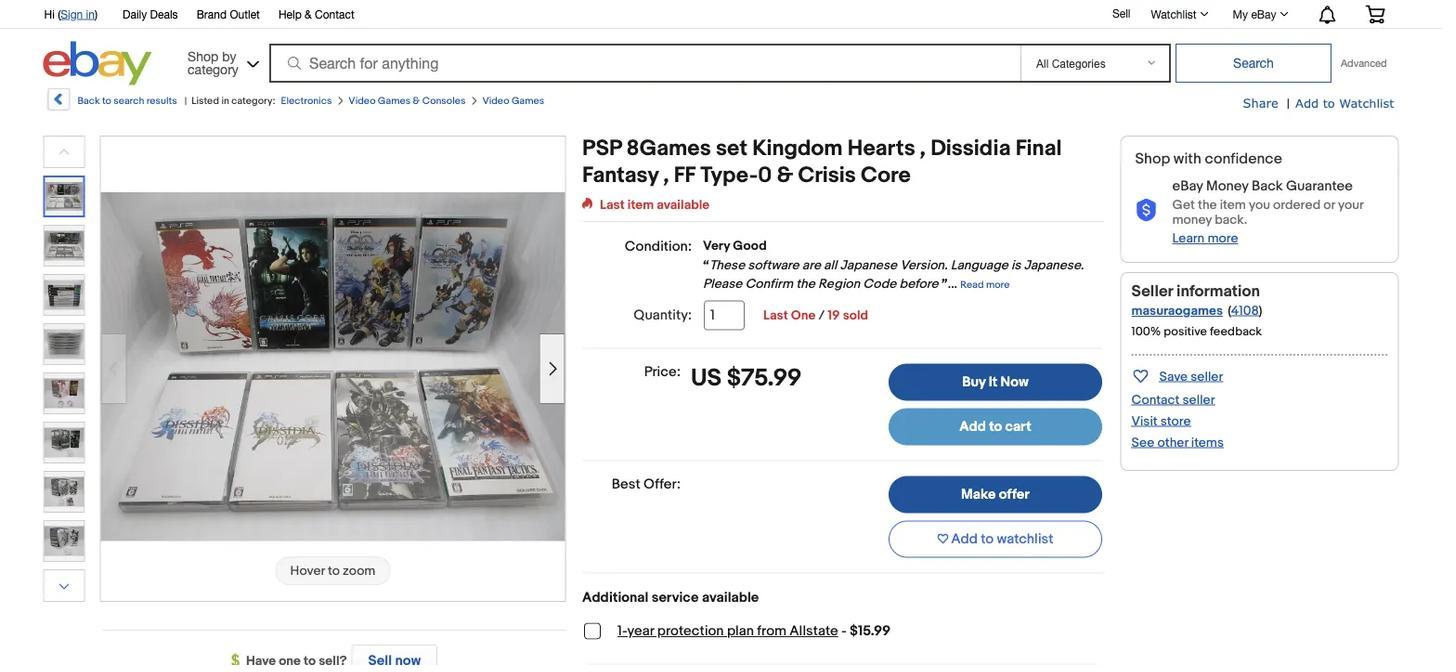 Task type: vqa. For each thing, say whether or not it's contained in the screenshot.
19
yes



Task type: describe. For each thing, give the bounding box(es) containing it.
100%
[[1132, 325, 1162, 339]]

contact inside contact seller visit store see other items
[[1132, 392, 1180, 408]]

make offer link
[[889, 476, 1103, 513]]

learn
[[1173, 231, 1205, 247]]

psp 8games set kingdom hearts , dissidia final fantasy , ff type-0 & crisis core - picture 1 of 12 image
[[101, 192, 565, 541]]

results
[[147, 95, 177, 107]]

share | add to watchlist
[[1244, 95, 1395, 111]]

it
[[989, 374, 998, 391]]

add to cart
[[960, 419, 1032, 435]]

my
[[1233, 7, 1249, 20]]

seller information masuraogames ( 4108 ) 100% positive feedback
[[1132, 281, 1263, 339]]

more inside ebay money back guarantee get the item you ordered or your money back. learn more
[[1208, 231, 1239, 247]]

feedback
[[1210, 325, 1263, 339]]

your shopping cart image
[[1365, 5, 1387, 23]]

video for video games
[[483, 95, 510, 107]]

/
[[819, 308, 825, 323]]

read more link
[[961, 276, 1010, 292]]

8games
[[627, 136, 711, 162]]

my ebay link
[[1223, 3, 1297, 25]]

add for add to cart
[[960, 419, 987, 435]]

save seller button
[[1132, 365, 1224, 386]]

picture 3 of 12 image
[[44, 275, 84, 315]]

these
[[710, 258, 745, 274]]

back to search results
[[78, 95, 177, 107]]

please
[[703, 276, 743, 292]]

seller for contact
[[1183, 392, 1216, 408]]

$75.99
[[727, 364, 802, 393]]

with details__icon image
[[1136, 199, 1158, 222]]

money
[[1207, 178, 1249, 195]]

share button
[[1244, 95, 1279, 111]]

condition:
[[625, 238, 692, 255]]

daily deals
[[123, 7, 178, 20]]

final
[[1016, 136, 1062, 162]]

help & contact link
[[279, 5, 355, 25]]

additional
[[583, 590, 649, 606]]

1-year protection plan from allstate - $15.99
[[618, 623, 891, 640]]

very good
[[703, 238, 767, 254]]

shop for shop by category
[[188, 48, 219, 64]]

shop by category banner
[[34, 0, 1400, 90]]

picture 5 of 12 image
[[44, 373, 84, 413]]

offer
[[999, 486, 1030, 503]]

dissidia
[[931, 136, 1011, 162]]

picture 1 of 12 image
[[45, 177, 83, 216]]

items
[[1192, 435, 1224, 451]]

or
[[1324, 197, 1336, 213]]

best offer:
[[612, 476, 681, 493]]

brand
[[197, 7, 227, 20]]

your
[[1339, 197, 1364, 213]]

us
[[691, 364, 722, 393]]

item inside ebay money back guarantee get the item you ordered or your money back. learn more
[[1221, 197, 1247, 213]]

buy
[[963, 374, 986, 391]]

1 horizontal spatial &
[[413, 95, 420, 107]]

consoles
[[422, 95, 466, 107]]

1 vertical spatial in
[[221, 95, 229, 107]]

outlet
[[230, 7, 260, 20]]

available for last item available
[[657, 197, 710, 213]]

picture 4 of 12 image
[[44, 324, 84, 364]]

0 horizontal spatial ,
[[664, 162, 669, 189]]

electronics
[[281, 95, 332, 107]]

last item available
[[600, 197, 710, 213]]

( inside seller information masuraogames ( 4108 ) 100% positive feedback
[[1228, 303, 1232, 319]]

core
[[861, 162, 911, 189]]

electronics link
[[281, 95, 332, 107]]

make
[[962, 486, 996, 503]]

more inside the " ... read more
[[987, 279, 1010, 291]]

save seller
[[1160, 369, 1224, 385]]

1 horizontal spatial ,
[[921, 136, 926, 162]]

| listed in category:
[[185, 95, 275, 107]]

visit store link
[[1132, 413, 1192, 429]]

my ebay
[[1233, 7, 1277, 20]]

daily deals link
[[123, 5, 178, 25]]

19
[[828, 308, 840, 323]]

version.
[[900, 258, 948, 274]]

brand outlet link
[[197, 5, 260, 25]]

dollar sign image
[[231, 654, 246, 665]]

from
[[757, 623, 787, 640]]

( inside "account" "navigation"
[[58, 7, 61, 20]]

last one / 19 sold
[[764, 308, 869, 323]]

brand outlet
[[197, 7, 260, 20]]

before
[[900, 276, 939, 292]]

0
[[758, 162, 772, 189]]

money
[[1173, 212, 1213, 228]]

contact seller visit store see other items
[[1132, 392, 1224, 451]]

crisis
[[798, 162, 856, 189]]

with
[[1174, 150, 1202, 168]]

the inside ebay money back guarantee get the item you ordered or your money back. learn more
[[1198, 197, 1218, 213]]

add for add to watchlist
[[952, 531, 978, 548]]

| inside share | add to watchlist
[[1288, 96, 1291, 111]]

none submit inside shop by category banner
[[1176, 44, 1332, 83]]

price:
[[644, 364, 681, 380]]

" ... read more
[[942, 276, 1010, 292]]

4108
[[1232, 303, 1260, 319]]

masuraogames link
[[1132, 303, 1224, 319]]

add to watchlist link
[[1296, 95, 1395, 111]]

additional service available
[[583, 590, 759, 606]]

information
[[1177, 281, 1261, 301]]

protection
[[657, 623, 724, 640]]

buy it now
[[963, 374, 1029, 391]]

video for video games & consoles
[[349, 95, 376, 107]]

add to watchlist button
[[889, 521, 1103, 558]]

advanced
[[1342, 57, 1388, 69]]

last for last one / 19 sold
[[764, 308, 789, 323]]

positive
[[1164, 325, 1208, 339]]

) inside seller information masuraogames ( 4108 ) 100% positive feedback
[[1260, 303, 1263, 319]]



Task type: locate. For each thing, give the bounding box(es) containing it.
shop by category
[[188, 48, 239, 77]]

watchlist
[[1152, 7, 1197, 20], [1340, 95, 1395, 110]]

-
[[842, 623, 847, 640]]

to for cart
[[990, 419, 1003, 435]]

sell
[[1113, 7, 1131, 20]]

seller right save
[[1191, 369, 1224, 385]]

watchlist right "sell" link
[[1152, 7, 1197, 20]]

in inside "account" "navigation"
[[86, 7, 95, 20]]

0 vertical spatial add
[[1296, 95, 1319, 110]]

( right hi
[[58, 7, 61, 20]]

seller for save
[[1191, 369, 1224, 385]]

0 horizontal spatial )
[[95, 7, 98, 20]]

0 vertical spatial shop
[[188, 48, 219, 64]]

0 horizontal spatial item
[[628, 197, 654, 213]]

more down back.
[[1208, 231, 1239, 247]]

1 horizontal spatial ebay
[[1252, 7, 1277, 20]]

to for watchlist
[[981, 531, 994, 548]]

0 horizontal spatial contact
[[315, 7, 355, 20]]

available down ff
[[657, 197, 710, 213]]

item inside us $75.99 main content
[[628, 197, 654, 213]]

shop left by
[[188, 48, 219, 64]]

us $75.99 main content
[[583, 136, 1105, 665]]

1 horizontal spatial shop
[[1136, 150, 1171, 168]]

1-
[[618, 623, 628, 640]]

last for last item available
[[600, 197, 625, 213]]

advanced link
[[1332, 45, 1397, 82]]

kingdom
[[753, 136, 843, 162]]

get
[[1173, 197, 1196, 213]]

shop by category button
[[179, 41, 263, 81]]

, right hearts
[[921, 136, 926, 162]]

the right get in the top of the page
[[1198, 197, 1218, 213]]

1 games from the left
[[378, 95, 411, 107]]

account navigation
[[34, 0, 1400, 29]]

2 vertical spatial add
[[952, 531, 978, 548]]

1 vertical spatial ebay
[[1173, 178, 1204, 195]]

0 horizontal spatial shop
[[188, 48, 219, 64]]

1 vertical spatial available
[[702, 590, 759, 606]]

0 vertical spatial more
[[1208, 231, 1239, 247]]

picture 2 of 12 image
[[44, 226, 84, 266]]

,
[[921, 136, 926, 162], [664, 162, 669, 189]]

1 vertical spatial contact
[[1132, 392, 1180, 408]]

& right help
[[305, 7, 312, 20]]

)
[[95, 7, 98, 20], [1260, 303, 1263, 319]]

item
[[628, 197, 654, 213], [1221, 197, 1247, 213]]

code
[[863, 276, 897, 292]]

contact
[[315, 7, 355, 20], [1132, 392, 1180, 408]]

Quantity: text field
[[704, 301, 745, 330]]

games for video games & consoles
[[378, 95, 411, 107]]

0 vertical spatial contact
[[315, 7, 355, 20]]

now
[[1001, 374, 1029, 391]]

0 horizontal spatial the
[[796, 276, 816, 292]]

daily
[[123, 7, 147, 20]]

back inside ebay money back guarantee get the item you ordered or your money back. learn more
[[1252, 178, 1284, 195]]

1 horizontal spatial contact
[[1132, 392, 1180, 408]]

games for video games
[[512, 95, 545, 107]]

help
[[279, 7, 302, 20]]

watchlist
[[997, 531, 1054, 548]]

allstate
[[790, 623, 839, 640]]

& right the "0"
[[777, 162, 794, 189]]

available
[[657, 197, 710, 213], [702, 590, 759, 606]]

1 vertical spatial watchlist
[[1340, 95, 1395, 110]]

shop left with
[[1136, 150, 1171, 168]]

ebay right "my"
[[1252, 7, 1277, 20]]

back
[[78, 95, 100, 107], [1252, 178, 1284, 195]]

to for search
[[102, 95, 111, 107]]

video right "electronics"
[[349, 95, 376, 107]]

games right consoles
[[512, 95, 545, 107]]

games left consoles
[[378, 95, 411, 107]]

shop for shop with confidence
[[1136, 150, 1171, 168]]

2 item from the left
[[1221, 197, 1247, 213]]

0 horizontal spatial watchlist
[[1152, 7, 1197, 20]]

0 vertical spatial the
[[1198, 197, 1218, 213]]

1 vertical spatial seller
[[1183, 392, 1216, 408]]

watchlist down 'advanced'
[[1340, 95, 1395, 110]]

one
[[791, 308, 816, 323]]

item down fantasy
[[628, 197, 654, 213]]

0 vertical spatial &
[[305, 7, 312, 20]]

other
[[1158, 435, 1189, 451]]

&
[[305, 7, 312, 20], [413, 95, 420, 107], [777, 162, 794, 189]]

sign in link
[[61, 7, 95, 20]]

0 vertical spatial (
[[58, 7, 61, 20]]

back left search
[[78, 95, 100, 107]]

1 horizontal spatial back
[[1252, 178, 1284, 195]]

ebay inside ebay money back guarantee get the item you ordered or your money back. learn more
[[1173, 178, 1204, 195]]

seller
[[1132, 281, 1174, 301]]

to inside share | add to watchlist
[[1324, 95, 1336, 110]]

ebay inside "link"
[[1252, 7, 1277, 20]]

None submit
[[1176, 44, 1332, 83]]

shop inside shop by category
[[188, 48, 219, 64]]

read
[[961, 279, 984, 291]]

offer:
[[644, 476, 681, 493]]

help & contact
[[279, 7, 355, 20]]

1 horizontal spatial item
[[1221, 197, 1247, 213]]

1 vertical spatial add
[[960, 419, 987, 435]]

0 horizontal spatial games
[[378, 95, 411, 107]]

2 vertical spatial &
[[777, 162, 794, 189]]

last
[[600, 197, 625, 213], [764, 308, 789, 323]]

store
[[1161, 413, 1192, 429]]

contact seller link
[[1132, 392, 1216, 408]]

1 horizontal spatial video
[[483, 95, 510, 107]]

masuraogames
[[1132, 303, 1224, 319]]

search
[[114, 95, 144, 107]]

ff
[[674, 162, 696, 189]]

sign
[[61, 7, 83, 20]]

add down make
[[952, 531, 978, 548]]

( up feedback
[[1228, 303, 1232, 319]]

0 horizontal spatial |
[[185, 95, 187, 107]]

$15.99
[[850, 623, 891, 640]]

add right share
[[1296, 95, 1319, 110]]

to left search
[[102, 95, 111, 107]]

add inside share | add to watchlist
[[1296, 95, 1319, 110]]

"
[[942, 276, 948, 292]]

1 vertical spatial &
[[413, 95, 420, 107]]

video games link
[[483, 95, 545, 107]]

picture 8 of 12 image
[[44, 521, 84, 561]]

1 video from the left
[[349, 95, 376, 107]]

0 horizontal spatial video
[[349, 95, 376, 107]]

0 horizontal spatial &
[[305, 7, 312, 20]]

sold
[[843, 308, 869, 323]]

2 video from the left
[[483, 95, 510, 107]]

ordered
[[1274, 197, 1321, 213]]

guarantee
[[1287, 178, 1354, 195]]

confirm
[[745, 276, 793, 292]]

1 vertical spatial more
[[987, 279, 1010, 291]]

0 horizontal spatial last
[[600, 197, 625, 213]]

picture 7 of 12 image
[[44, 472, 84, 512]]

seller inside contact seller visit store see other items
[[1183, 392, 1216, 408]]

back up you
[[1252, 178, 1284, 195]]

"
[[703, 258, 710, 274]]

to down advanced link
[[1324, 95, 1336, 110]]

...
[[948, 276, 958, 292]]

0 vertical spatial ebay
[[1252, 7, 1277, 20]]

shop
[[188, 48, 219, 64], [1136, 150, 1171, 168]]

the down are
[[796, 276, 816, 292]]

1 vertical spatial last
[[764, 308, 789, 323]]

0 vertical spatial available
[[657, 197, 710, 213]]

in right listed
[[221, 95, 229, 107]]

more
[[1208, 231, 1239, 247], [987, 279, 1010, 291]]

add to watchlist
[[952, 531, 1054, 548]]

sell link
[[1105, 7, 1139, 20]]

confidence
[[1205, 150, 1283, 168]]

1 vertical spatial back
[[1252, 178, 1284, 195]]

deals
[[150, 7, 178, 20]]

the inside " these software are all japanese version. language is japanese. please confirm the region code before
[[796, 276, 816, 292]]

1 vertical spatial shop
[[1136, 150, 1171, 168]]

) inside "account" "navigation"
[[95, 7, 98, 20]]

seller inside 'button'
[[1191, 369, 1224, 385]]

to
[[102, 95, 111, 107], [1324, 95, 1336, 110], [990, 419, 1003, 435], [981, 531, 994, 548]]

last down fantasy
[[600, 197, 625, 213]]

1 horizontal spatial in
[[221, 95, 229, 107]]

picture 6 of 12 image
[[44, 423, 84, 463]]

4108 link
[[1232, 303, 1260, 319]]

to left the watchlist
[[981, 531, 994, 548]]

1 horizontal spatial )
[[1260, 303, 1263, 319]]

more right read
[[987, 279, 1010, 291]]

0 vertical spatial seller
[[1191, 369, 1224, 385]]

available for additional service available
[[702, 590, 759, 606]]

0 vertical spatial back
[[78, 95, 100, 107]]

) right 'sign'
[[95, 7, 98, 20]]

1 vertical spatial (
[[1228, 303, 1232, 319]]

1 vertical spatial )
[[1260, 303, 1263, 319]]

video right consoles
[[483, 95, 510, 107]]

Search for anything text field
[[272, 46, 1017, 81]]

| left listed
[[185, 95, 187, 107]]

1 horizontal spatial |
[[1288, 96, 1291, 111]]

set
[[716, 136, 748, 162]]

shop with confidence
[[1136, 150, 1283, 168]]

watchlist inside 'link'
[[1152, 7, 1197, 20]]

1 vertical spatial the
[[796, 276, 816, 292]]

contact up visit store link
[[1132, 392, 1180, 408]]

category:
[[232, 95, 275, 107]]

1 item from the left
[[628, 197, 654, 213]]

ebay up get in the top of the page
[[1173, 178, 1204, 195]]

item down money
[[1221, 197, 1247, 213]]

in
[[86, 7, 95, 20], [221, 95, 229, 107]]

all
[[824, 258, 838, 274]]

seller
[[1191, 369, 1224, 385], [1183, 392, 1216, 408]]

hi ( sign in )
[[44, 7, 98, 20]]

, left ff
[[664, 162, 669, 189]]

very
[[703, 238, 730, 254]]

2 games from the left
[[512, 95, 545, 107]]

year
[[628, 623, 654, 640]]

psp
[[583, 136, 622, 162]]

1 horizontal spatial games
[[512, 95, 545, 107]]

1 horizontal spatial (
[[1228, 303, 1232, 319]]

contact inside "account" "navigation"
[[315, 7, 355, 20]]

0 horizontal spatial in
[[86, 7, 95, 20]]

in right 'sign'
[[86, 7, 95, 20]]

& inside "account" "navigation"
[[305, 7, 312, 20]]

0 horizontal spatial (
[[58, 7, 61, 20]]

cart
[[1006, 419, 1032, 435]]

good
[[733, 238, 767, 254]]

add inside button
[[952, 531, 978, 548]]

0 horizontal spatial more
[[987, 279, 1010, 291]]

1 horizontal spatial last
[[764, 308, 789, 323]]

0 horizontal spatial back
[[78, 95, 100, 107]]

visit
[[1132, 413, 1158, 429]]

& inside psp 8games set kingdom hearts , dissidia final fantasy , ff type-0 & crisis core
[[777, 162, 794, 189]]

available up plan
[[702, 590, 759, 606]]

to left cart
[[990, 419, 1003, 435]]

) up feedback
[[1260, 303, 1263, 319]]

seller down save seller at the right of the page
[[1183, 392, 1216, 408]]

1 horizontal spatial more
[[1208, 231, 1239, 247]]

is
[[1012, 258, 1021, 274]]

region
[[818, 276, 860, 292]]

0 horizontal spatial ebay
[[1173, 178, 1204, 195]]

(
[[58, 7, 61, 20], [1228, 303, 1232, 319]]

2 horizontal spatial &
[[777, 162, 794, 189]]

1 horizontal spatial watchlist
[[1340, 95, 1395, 110]]

watchlist inside share | add to watchlist
[[1340, 95, 1395, 110]]

| right share "button"
[[1288, 96, 1291, 111]]

last left one
[[764, 308, 789, 323]]

add down buy
[[960, 419, 987, 435]]

0 vertical spatial last
[[600, 197, 625, 213]]

ebay
[[1252, 7, 1277, 20], [1173, 178, 1204, 195]]

& left consoles
[[413, 95, 420, 107]]

software
[[748, 258, 800, 274]]

contact right help
[[315, 7, 355, 20]]

best
[[612, 476, 641, 493]]

video
[[349, 95, 376, 107], [483, 95, 510, 107]]

1 horizontal spatial the
[[1198, 197, 1218, 213]]

0 vertical spatial watchlist
[[1152, 7, 1197, 20]]

0 vertical spatial )
[[95, 7, 98, 20]]

to inside button
[[981, 531, 994, 548]]

0 vertical spatial in
[[86, 7, 95, 20]]



